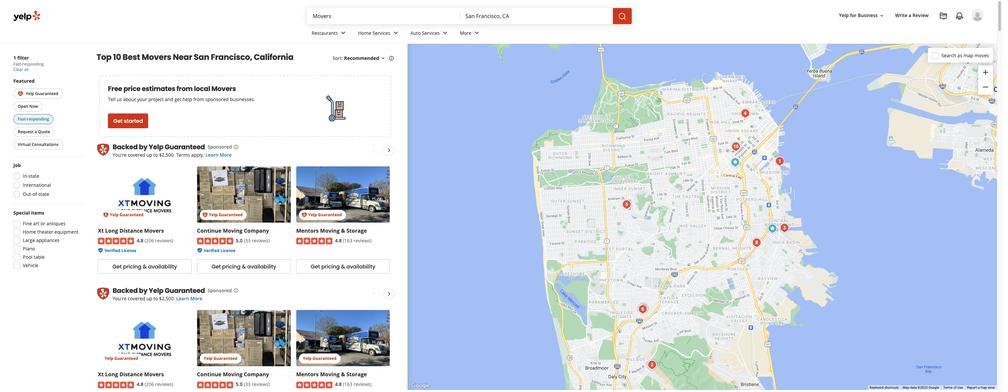 Task type: describe. For each thing, give the bounding box(es) containing it.
next image for you're covered up to $2,500. terms apply. learn more
[[386, 147, 394, 155]]

top 10 best movers near san francisco, california
[[97, 52, 294, 63]]

16 chevron down v2 image for recommended
[[381, 56, 386, 61]]

storage for you're covered up to $2,500. learn more
[[347, 371, 367, 379]]

san
[[194, 52, 209, 63]]

tell
[[108, 96, 116, 103]]

3 availability from the left
[[347, 263, 376, 271]]

backed by yelp guaranteed for terms
[[113, 143, 205, 152]]

us
[[117, 96, 122, 103]]

xt long distance movers for you're covered up to $2,500. terms apply.
[[98, 227, 164, 235]]

3 pricing from the left
[[322, 263, 340, 271]]

10
[[113, 52, 121, 63]]

international
[[23, 182, 51, 189]]

1 vertical spatial 16 yelp guaranteed v2 image
[[203, 213, 208, 218]]

sort:
[[333, 55, 343, 61]]

5.0 (33 reviews) for you're covered up to $2,500. terms apply. learn more
[[236, 238, 270, 244]]

zoom out image
[[983, 83, 991, 91]]

sponsored for you're covered up to $2,500. terms apply. learn more
[[208, 144, 232, 150]]

out-of-state
[[23, 191, 49, 198]]

art
[[33, 221, 39, 227]]

yelp for business button
[[837, 10, 888, 22]]

best
[[123, 52, 140, 63]]

you're covered up to $2,500. learn more
[[113, 296, 202, 302]]

up for learn
[[147, 296, 152, 302]]

get pricing & availability button for distance
[[98, 260, 192, 275]]

previous image for you're covered up to $2,500. terms apply. learn more
[[370, 147, 378, 155]]

verified license button for long
[[105, 248, 136, 254]]

16 info v2 image for top 10 best movers near san francisco, california
[[389, 56, 394, 61]]

map data ©2023 google
[[904, 386, 940, 390]]

previous image for you're covered up to $2,500. learn more
[[370, 291, 378, 299]]

write a review link
[[893, 10, 932, 22]]

24 chevron down v2 image for restaurants
[[340, 29, 348, 37]]

write a review
[[896, 12, 930, 19]]

open now button
[[13, 102, 43, 112]]

restaurants
[[312, 30, 338, 36]]

4.8 star rating image for 'xt long distance movers' link associated with you're covered up to $2,500. learn more
[[98, 382, 134, 389]]

backed for you're covered up to $2,500. terms apply. learn more
[[113, 143, 138, 152]]

keyboard shortcuts button
[[870, 386, 900, 391]]

0 vertical spatial state
[[29, 173, 39, 180]]

xt for you're covered up to $2,500.
[[98, 371, 104, 379]]

license for moving
[[221, 248, 236, 254]]

1 vertical spatial terms
[[944, 386, 954, 390]]

all star moving company image
[[636, 303, 650, 317]]

in-state
[[23, 173, 39, 180]]

4.8 for 4.8 star rating image corresponding to you're covered up to $2,500. terms apply. learn more's 'xt long distance movers' link
[[137, 238, 144, 244]]

zoom in image
[[983, 68, 991, 76]]

(33 for you're covered up to $2,500. learn more
[[244, 382, 251, 388]]

pool table
[[23, 254, 45, 261]]

request a quote button
[[13, 127, 54, 137]]

& for third get pricing & availability button from the left
[[341, 263, 345, 271]]

clear all link
[[13, 67, 28, 72]]

5.0 (33 reviews) for you're covered up to $2,500. learn more
[[236, 382, 270, 388]]

up for terms
[[147, 152, 152, 158]]

a for write
[[909, 12, 912, 19]]

google
[[929, 386, 940, 390]]

fast-responding
[[18, 117, 49, 122]]

terms of use
[[944, 386, 964, 390]]

continue moving company image
[[637, 302, 651, 316]]

fine art or antiques
[[23, 221, 66, 227]]

user actions element
[[834, 8, 994, 50]]

quote
[[38, 129, 50, 135]]

price
[[124, 84, 140, 94]]

you're for you're covered up to $2,500. learn more
[[113, 296, 127, 302]]

movers inside free price estimates from local movers tell us about your project and get help from sponsored businesses.
[[212, 84, 236, 94]]

your
[[137, 96, 147, 103]]

availability for continue moving company
[[247, 263, 276, 271]]

moves
[[975, 52, 990, 59]]

recommended
[[344, 55, 379, 61]]

4.8 for 4.8 star rating image corresponding to mentors moving & storage "link" for you're covered up to $2,500. learn more
[[335, 382, 342, 388]]

tyler b. image
[[972, 9, 985, 21]]

24 chevron down v2 image for auto services
[[441, 29, 450, 37]]

(163 for you're covered up to $2,500. terms apply. learn more
[[343, 238, 353, 244]]

data
[[911, 386, 918, 390]]

keyboard
[[870, 386, 884, 390]]

mentors moving & storage for you're covered up to $2,500. terms apply. learn more
[[296, 227, 367, 235]]

report a map error link
[[968, 386, 996, 390]]

open
[[18, 104, 28, 109]]

commander moving image
[[962, 53, 975, 66]]

as
[[958, 52, 963, 59]]

jay's small moves image
[[620, 198, 634, 212]]

top
[[97, 52, 112, 63]]

yelp for business
[[840, 12, 878, 19]]

4.8 star rating image for you're covered up to $2,500. terms apply. learn more's 'xt long distance movers' link
[[98, 238, 134, 245]]

california
[[254, 52, 294, 63]]

auto services link
[[405, 24, 455, 44]]

4.8 for mentors moving & storage "link" related to you're covered up to $2,500. terms apply. learn more 4.8 star rating image
[[335, 238, 342, 244]]

mentors for you're covered up to $2,500. terms apply. learn more
[[296, 227, 319, 235]]

1 horizontal spatial group
[[979, 65, 994, 95]]

pricing for company
[[222, 263, 241, 271]]

terms of use link
[[944, 386, 964, 390]]

none field near
[[466, 12, 608, 20]]

services for auto services
[[422, 30, 440, 36]]

home theater equipment
[[23, 229, 79, 236]]

1 vertical spatial more
[[220, 152, 232, 158]]

virtual consultations
[[18, 142, 59, 148]]

restaurants link
[[307, 24, 353, 44]]

auto services
[[411, 30, 440, 36]]

continue for more
[[197, 371, 222, 379]]

keyboard shortcuts
[[870, 386, 900, 390]]

sponsored
[[205, 96, 229, 103]]

yelp guaranteed for terms
[[149, 143, 205, 152]]

4.8 (163 reviews) for you're covered up to $2,500. learn more
[[335, 382, 372, 388]]

verified license for moving
[[204, 248, 236, 254]]

map region
[[350, 0, 1003, 391]]

request
[[18, 129, 34, 135]]

map
[[904, 386, 910, 390]]

get started button
[[108, 114, 148, 128]]

fine
[[23, 221, 32, 227]]

option group containing job
[[11, 162, 83, 200]]

home for home theater equipment
[[23, 229, 36, 236]]

4.8 star rating image for mentors moving & storage "link" for you're covered up to $2,500. learn more
[[296, 382, 333, 389]]

company for you're covered up to $2,500. learn more
[[244, 371, 269, 379]]

consultations
[[32, 142, 59, 148]]

in-
[[23, 173, 29, 180]]

more inside business categories element
[[460, 30, 472, 36]]

1 vertical spatial state
[[38, 191, 49, 198]]

24 chevron down v2 image for home services
[[392, 29, 400, 37]]

4.8 (206 reviews) for learn
[[137, 382, 173, 388]]

Near text field
[[466, 12, 608, 20]]

free
[[108, 84, 122, 94]]

winter moving & storage company image
[[751, 236, 764, 250]]

fast- inside "1 filter fast-responding clear all"
[[13, 61, 22, 67]]

16 yelp guaranteed v2 image for xt
[[103, 213, 109, 218]]

job
[[13, 162, 21, 169]]

or
[[41, 221, 45, 227]]

continue moving company for you're covered up to $2,500. learn more
[[197, 371, 269, 379]]

2 vertical spatial more
[[191, 296, 202, 302]]

more link
[[455, 24, 487, 44]]

apply.
[[191, 152, 204, 158]]

mentors moving & storage link for you're covered up to $2,500. learn more
[[296, 371, 367, 379]]

report
[[968, 386, 978, 390]]

long for you're covered up to $2,500. terms apply.
[[105, 227, 118, 235]]

5.0 for you're covered up to $2,500. terms apply. learn more
[[236, 238, 243, 244]]

fast-responding button
[[13, 115, 53, 125]]

24 chevron down v2 image for more
[[473, 29, 481, 37]]

auto
[[411, 30, 421, 36]]

guaranteed inside yelp guaranteed button
[[35, 91, 58, 97]]

estimates
[[142, 84, 175, 94]]

large appliances
[[23, 238, 60, 244]]

distance for you're covered up to $2,500. terms apply.
[[120, 227, 143, 235]]

ontrack moving & storage image
[[739, 107, 753, 120]]

by for you're covered up to $2,500. terms apply. learn more
[[139, 143, 148, 152]]

large
[[23, 238, 35, 244]]

report a map error
[[968, 386, 996, 390]]

table
[[34, 254, 45, 261]]

filter
[[17, 55, 29, 61]]

use
[[958, 386, 964, 390]]

16 yelp guaranteed v2 image for mentors
[[302, 213, 307, 218]]

storage for you're covered up to $2,500. terms apply. learn more
[[347, 227, 367, 235]]

notifications image
[[956, 12, 964, 20]]

by for you're covered up to $2,500. learn more
[[139, 287, 148, 296]]

near
[[173, 52, 192, 63]]

open now
[[18, 104, 38, 109]]

sponsored for you're covered up to $2,500. learn more
[[208, 288, 232, 294]]

help
[[183, 96, 192, 103]]

google image
[[410, 382, 432, 391]]



Task type: vqa. For each thing, say whether or not it's contained in the screenshot.
second Xt Long Distance Movers link
yes



Task type: locate. For each thing, give the bounding box(es) containing it.
terms left "of"
[[944, 386, 954, 390]]

16 chevron down v2 image right business
[[880, 13, 885, 18]]

home services
[[358, 30, 391, 36]]

1 license from the left
[[121, 248, 136, 254]]

24 chevron down v2 image right 'restaurants'
[[340, 29, 348, 37]]

2 (163 from the top
[[343, 382, 353, 388]]

1 horizontal spatial get pricing & availability button
[[197, 260, 291, 275]]

xt
[[98, 227, 104, 235], [98, 371, 104, 379]]

0 horizontal spatial home
[[23, 229, 36, 236]]

verified license button right 16 verified v2 image
[[105, 248, 136, 254]]

continue for apply.
[[197, 227, 222, 235]]

verified license
[[105, 248, 136, 254], [204, 248, 236, 254]]

2 backed by yelp guaranteed from the top
[[113, 287, 205, 296]]

home inside home services link
[[358, 30, 372, 36]]

2 to from the top
[[154, 296, 158, 302]]

16 chevron down v2 image inside yelp for business button
[[880, 13, 885, 18]]

virtual consultations button
[[13, 140, 63, 150]]

continue moving company link
[[197, 227, 269, 235], [197, 371, 269, 379]]

2 backed from the top
[[113, 287, 138, 296]]

search as map moves
[[942, 52, 990, 59]]

xt long distance movers link for you're covered up to $2,500. terms apply. learn more
[[98, 227, 164, 235]]

0 vertical spatial you're
[[113, 152, 127, 158]]

5 star rating image
[[197, 238, 233, 245], [197, 382, 233, 389]]

a2b movers image
[[730, 140, 743, 154]]

1 continue from the top
[[197, 227, 222, 235]]

sunny moving company image
[[646, 359, 659, 372]]

yelp inside the 'featured' group
[[26, 91, 34, 97]]

1 services from the left
[[373, 30, 391, 36]]

2 16 yelp guaranteed v2 image from the left
[[302, 213, 307, 218]]

0 horizontal spatial learn
[[176, 296, 189, 302]]

0 vertical spatial by
[[139, 143, 148, 152]]

group containing special items
[[11, 210, 83, 272]]

0 vertical spatial 4.8 (163 reviews)
[[335, 238, 372, 244]]

next image
[[386, 147, 394, 155], [386, 291, 394, 299]]

1 xt long distance movers from the top
[[98, 227, 164, 235]]

sunny moving company image
[[646, 359, 659, 372]]

fast- down open
[[18, 117, 27, 122]]

16 yelp guaranteed v2 image
[[18, 91, 23, 97], [203, 213, 208, 218]]

1 vertical spatial xt long distance movers
[[98, 371, 164, 379]]

virtual
[[18, 142, 31, 148]]

1 vertical spatial continue moving company
[[197, 371, 269, 379]]

0 vertical spatial xt long distance movers link
[[98, 227, 164, 235]]

one big man and one big truck image
[[778, 222, 792, 235]]

reviews)
[[155, 238, 173, 244], [252, 238, 270, 244], [354, 238, 372, 244], [155, 382, 173, 388], [252, 382, 270, 388], [354, 382, 372, 388]]

(163 for you're covered up to $2,500. learn more
[[343, 382, 353, 388]]

1 horizontal spatial verified license
[[204, 248, 236, 254]]

free price estimates from local movers tell us about your project and get help from sponsored businesses.
[[108, 84, 255, 103]]

1 horizontal spatial terms
[[944, 386, 954, 390]]

1 $2,500. from the top
[[159, 152, 175, 158]]

1 verified from the left
[[105, 248, 120, 254]]

backed for you're covered up to $2,500. learn more
[[113, 287, 138, 296]]

1 16 yelp guaranteed v2 image from the left
[[103, 213, 109, 218]]

2 5 star rating image from the top
[[197, 382, 233, 389]]

2 xt long distance movers from the top
[[98, 371, 164, 379]]

fast- inside button
[[18, 117, 27, 122]]

1 backed from the top
[[113, 143, 138, 152]]

0 vertical spatial 5.0 (33 reviews)
[[236, 238, 270, 244]]

0 horizontal spatial map
[[964, 52, 974, 59]]

get pricing & availability for distance
[[113, 263, 177, 271]]

pricing for distance
[[123, 263, 142, 271]]

16 verified v2 image
[[98, 248, 103, 254]]

yelp guaranteed link
[[98, 167, 192, 223], [197, 167, 291, 223], [296, 167, 390, 223], [98, 311, 192, 367], [197, 311, 291, 367], [296, 311, 390, 367]]

map for error
[[981, 386, 988, 390]]

2 5.0 (33 reviews) from the top
[[236, 382, 270, 388]]

xt long distance movers link for you're covered up to $2,500. learn more
[[98, 371, 164, 379]]

state
[[29, 173, 39, 180], [38, 191, 49, 198]]

2 pricing from the left
[[222, 263, 241, 271]]

verified for moving
[[204, 248, 220, 254]]

map right as
[[964, 52, 974, 59]]

2 xt from the top
[[98, 371, 104, 379]]

2 5.0 from the top
[[236, 382, 243, 388]]

xt for you're covered up to $2,500. terms apply.
[[98, 227, 104, 235]]

of
[[954, 386, 957, 390]]

1 horizontal spatial learn
[[206, 152, 219, 158]]

write
[[896, 12, 908, 19]]

fast- down "1"
[[13, 61, 22, 67]]

0 vertical spatial distance
[[120, 227, 143, 235]]

4.8 (206 reviews)
[[137, 238, 173, 244], [137, 382, 173, 388]]

license right 16 verified v2 image
[[121, 248, 136, 254]]

featured
[[13, 78, 35, 84]]

state down international
[[38, 191, 49, 198]]

get pricing & availability
[[113, 263, 177, 271], [212, 263, 276, 271], [311, 263, 376, 271]]

antiques
[[47, 221, 66, 227]]

16 info v2 image for backed by yelp guaranteed
[[233, 289, 239, 294]]

4.8 (163 reviews) for you're covered up to $2,500. terms apply. learn more
[[335, 238, 372, 244]]

4.8 for 'xt long distance movers' link associated with you're covered up to $2,500. learn more 4.8 star rating image
[[137, 382, 144, 388]]

1 horizontal spatial services
[[422, 30, 440, 36]]

1 (163 from the top
[[343, 238, 353, 244]]

project
[[148, 96, 164, 103]]

24 chevron down v2 image inside more link
[[473, 29, 481, 37]]

featured group
[[12, 78, 83, 151]]

1 vertical spatial xt
[[98, 371, 104, 379]]

covered for you're covered up to $2,500. terms apply. learn more
[[128, 152, 145, 158]]

search image
[[619, 12, 627, 20]]

continue moving company link for you're covered up to $2,500. learn more
[[197, 371, 269, 379]]

continue moving company image
[[637, 302, 651, 316]]

0 vertical spatial mentors moving & storage link
[[296, 227, 367, 235]]

1 vertical spatial continue moving company link
[[197, 371, 269, 379]]

0 horizontal spatial terms
[[176, 152, 190, 158]]

1 continue moving company from the top
[[197, 227, 269, 235]]

24 chevron down v2 image
[[392, 29, 400, 37], [473, 29, 481, 37]]

16 yelp guaranteed v2 image inside yelp guaranteed button
[[18, 91, 23, 97]]

0 horizontal spatial 16 info v2 image
[[233, 289, 239, 294]]

sponsored
[[208, 144, 232, 150], [208, 288, 232, 294]]

1 vertical spatial (206
[[145, 382, 154, 388]]

0 vertical spatial xt
[[98, 227, 104, 235]]

home
[[358, 30, 372, 36], [23, 229, 36, 236]]

0 horizontal spatial more
[[191, 296, 202, 302]]

verified right 16 verified v2 image
[[105, 248, 120, 254]]

1 vertical spatial learn more link
[[176, 296, 202, 302]]

1 mentors from the top
[[296, 227, 319, 235]]

previous image
[[370, 147, 378, 155], [370, 291, 378, 299]]

map for moves
[[964, 52, 974, 59]]

responding down filter at the left top
[[22, 61, 44, 67]]

2 previous image from the top
[[370, 291, 378, 299]]

0 horizontal spatial 24 chevron down v2 image
[[340, 29, 348, 37]]

1 24 chevron down v2 image from the left
[[392, 29, 400, 37]]

1 horizontal spatial verified license button
[[204, 248, 236, 254]]

home up large
[[23, 229, 36, 236]]

verified license right 16 verified v2 image
[[105, 248, 136, 254]]

0 vertical spatial map
[[964, 52, 974, 59]]

from up help
[[177, 84, 193, 94]]

1 backed by yelp guaranteed from the top
[[113, 143, 205, 152]]

1 vertical spatial up
[[147, 296, 152, 302]]

responding inside button
[[27, 117, 49, 122]]

1 xt long distance movers link from the top
[[98, 227, 164, 235]]

2 get pricing & availability button from the left
[[197, 260, 291, 275]]

0 horizontal spatial none field
[[313, 12, 455, 20]]

3 get pricing & availability button from the left
[[296, 260, 390, 275]]

1 vertical spatial storage
[[347, 371, 367, 379]]

1 (33 from the top
[[244, 238, 251, 244]]

2 license from the left
[[221, 248, 236, 254]]

2 continue moving company link from the top
[[197, 371, 269, 379]]

2 continue from the top
[[197, 371, 222, 379]]

2 (206 from the top
[[145, 382, 154, 388]]

yelp guaranteed inside button
[[26, 91, 58, 97]]

1 5.0 from the top
[[236, 238, 243, 244]]

1 horizontal spatial 24 chevron down v2 image
[[473, 29, 481, 37]]

license for long
[[121, 248, 136, 254]]

a for request
[[35, 129, 37, 135]]

1 xt from the top
[[98, 227, 104, 235]]

home services link
[[353, 24, 405, 44]]

none field find
[[313, 12, 455, 20]]

1 long from the top
[[105, 227, 118, 235]]

2 verified from the left
[[204, 248, 220, 254]]

(33
[[244, 238, 251, 244], [244, 382, 251, 388]]

2 4.8 (163 reviews) from the top
[[335, 382, 372, 388]]

2 verified license from the left
[[204, 248, 236, 254]]

vehicle
[[23, 263, 38, 269]]

continue moving company for you're covered up to $2,500. terms apply. learn more
[[197, 227, 269, 235]]

get
[[113, 117, 123, 125], [113, 263, 122, 271], [212, 263, 221, 271], [311, 263, 320, 271]]

terms left apply.
[[176, 152, 190, 158]]

2 company from the top
[[244, 371, 269, 379]]

5 star rating image for apply.
[[197, 238, 233, 245]]

yelp
[[840, 12, 850, 19], [26, 91, 34, 97], [110, 212, 119, 218], [209, 212, 218, 218], [308, 212, 317, 218], [105, 356, 113, 362], [204, 356, 213, 362], [303, 356, 312, 362]]

from down local on the left top of the page
[[194, 96, 204, 103]]

pool
[[23, 254, 33, 261]]

1 vertical spatial 4.8 (163 reviews)
[[335, 382, 372, 388]]

2 distance from the top
[[120, 371, 143, 379]]

1 vertical spatial mentors
[[296, 371, 319, 379]]

24 chevron down v2 image
[[340, 29, 348, 37], [441, 29, 450, 37]]

$2,500. for learn
[[159, 296, 175, 302]]

2 mentors from the top
[[296, 371, 319, 379]]

error
[[989, 386, 996, 390]]

1 continue moving company link from the top
[[197, 227, 269, 235]]

None search field
[[308, 8, 634, 24]]

2 xt long distance movers link from the top
[[98, 371, 164, 379]]

1 horizontal spatial map
[[981, 386, 988, 390]]

1 get pricing & availability from the left
[[113, 263, 177, 271]]

Find text field
[[313, 12, 455, 20]]

continue
[[197, 227, 222, 235], [197, 371, 222, 379]]

0 vertical spatial a
[[909, 12, 912, 19]]

2 next image from the top
[[386, 291, 394, 299]]

a inside button
[[35, 129, 37, 135]]

get pricing & availability button for company
[[197, 260, 291, 275]]

2 4.8 (206 reviews) from the top
[[137, 382, 173, 388]]

1 24 chevron down v2 image from the left
[[340, 29, 348, 37]]

2 horizontal spatial pricing
[[322, 263, 340, 271]]

0 vertical spatial group
[[979, 65, 994, 95]]

yelp guaranteed button
[[13, 89, 63, 99]]

terms
[[176, 152, 190, 158], [944, 386, 954, 390]]

2 24 chevron down v2 image from the left
[[473, 29, 481, 37]]

0 vertical spatial backed
[[113, 143, 138, 152]]

special items
[[13, 210, 44, 216]]

1 covered from the top
[[128, 152, 145, 158]]

0 vertical spatial more
[[460, 30, 472, 36]]

(206 for learn
[[145, 382, 154, 388]]

1 horizontal spatial 16 yelp guaranteed v2 image
[[302, 213, 307, 218]]

2 by from the top
[[139, 287, 148, 296]]

0 vertical spatial sponsored
[[208, 144, 232, 150]]

home inside group
[[23, 229, 36, 236]]

1 horizontal spatial 16 chevron down v2 image
[[880, 13, 885, 18]]

free price estimates from local movers image
[[319, 92, 353, 125]]

4.8 (206 reviews) for terms
[[137, 238, 173, 244]]

1 mentors moving & storage link from the top
[[296, 227, 367, 235]]

16 chevron down v2 image inside the recommended dropdown button
[[381, 56, 386, 61]]

2 vertical spatial a
[[979, 386, 981, 390]]

a
[[909, 12, 912, 19], [35, 129, 37, 135], [979, 386, 981, 390]]

& for get pricing & availability button for company
[[242, 263, 246, 271]]

next image for you're covered up to $2,500. learn more
[[386, 291, 394, 299]]

1 horizontal spatial 16 yelp guaranteed v2 image
[[203, 213, 208, 218]]

1 vertical spatial from
[[194, 96, 204, 103]]

0 vertical spatial covered
[[128, 152, 145, 158]]

1 none field from the left
[[313, 12, 455, 20]]

backed by yelp guaranteed for learn
[[113, 287, 205, 296]]

home up the recommended dropdown button
[[358, 30, 372, 36]]

(33 for you're covered up to $2,500. terms apply. learn more
[[244, 238, 251, 244]]

0 vertical spatial learn
[[206, 152, 219, 158]]

local
[[194, 84, 210, 94]]

yelp guaranteed for learn
[[149, 287, 205, 296]]

verified license right 16 verified v2 icon
[[204, 248, 236, 254]]

0 vertical spatial home
[[358, 30, 372, 36]]

for
[[851, 12, 857, 19]]

a left quote
[[35, 129, 37, 135]]

to
[[154, 152, 158, 158], [154, 296, 158, 302]]

1 vertical spatial 4.8 (206 reviews)
[[137, 382, 173, 388]]

1 horizontal spatial none field
[[466, 12, 608, 20]]

francisco,
[[211, 52, 252, 63]]

to for learn
[[154, 296, 158, 302]]

1 vertical spatial responding
[[27, 117, 49, 122]]

16 info v2 image
[[389, 56, 394, 61], [233, 289, 239, 294]]

mentors moving & storage link for you're covered up to $2,500. terms apply. learn more
[[296, 227, 367, 235]]

2 $2,500. from the top
[[159, 296, 175, 302]]

business
[[859, 12, 878, 19]]

1 sponsored from the top
[[208, 144, 232, 150]]

1 distance from the top
[[120, 227, 143, 235]]

1 up from the top
[[147, 152, 152, 158]]

covered for you're covered up to $2,500. learn more
[[128, 296, 145, 302]]

1 horizontal spatial pricing
[[222, 263, 241, 271]]

verified license button for moving
[[204, 248, 236, 254]]

1 company from the top
[[244, 227, 269, 235]]

1 5.0 (33 reviews) from the top
[[236, 238, 270, 244]]

you're
[[113, 152, 127, 158], [113, 296, 127, 302]]

1 verified license button from the left
[[105, 248, 136, 254]]

1 storage from the top
[[347, 227, 367, 235]]

mentors for you're covered up to $2,500. learn more
[[296, 371, 319, 379]]

license right 16 verified v2 icon
[[221, 248, 236, 254]]

projects image
[[940, 12, 948, 20]]

1 horizontal spatial license
[[221, 248, 236, 254]]

map left error
[[981, 386, 988, 390]]

distance for you're covered up to $2,500.
[[120, 371, 143, 379]]

get
[[175, 96, 182, 103]]

yelp inside user actions element
[[840, 12, 850, 19]]

1 4.8 (206 reviews) from the top
[[137, 238, 173, 244]]

0 horizontal spatial services
[[373, 30, 391, 36]]

(206 for terms
[[145, 238, 154, 244]]

1 (206 from the top
[[145, 238, 154, 244]]

review
[[913, 12, 930, 19]]

learn more link
[[206, 152, 232, 158], [176, 296, 202, 302]]

16 verified v2 image
[[197, 248, 203, 254]]

2 24 chevron down v2 image from the left
[[441, 29, 450, 37]]

0 vertical spatial 4.8 (206 reviews)
[[137, 238, 173, 244]]

now
[[29, 104, 38, 109]]

0 horizontal spatial 16 chevron down v2 image
[[381, 56, 386, 61]]

a for report
[[979, 386, 981, 390]]

you're for you're covered up to $2,500. terms apply. learn more
[[113, 152, 127, 158]]

availability for xt long distance movers
[[148, 263, 177, 271]]

0 horizontal spatial learn more link
[[176, 296, 202, 302]]

san francisco movers image
[[729, 156, 742, 169]]

16 yelp guaranteed v2 image
[[103, 213, 109, 218], [302, 213, 307, 218]]

1 vertical spatial backed by yelp guaranteed
[[113, 287, 205, 296]]

24 chevron down v2 image inside restaurants link
[[340, 29, 348, 37]]

2 continue moving company from the top
[[197, 371, 269, 379]]

0 vertical spatial terms
[[176, 152, 190, 158]]

shannon moving & storage image
[[766, 222, 780, 236]]

0 horizontal spatial pricing
[[123, 263, 142, 271]]

2 verified license button from the left
[[204, 248, 236, 254]]

2 horizontal spatial get pricing & availability
[[311, 263, 376, 271]]

1 vertical spatial long
[[105, 371, 118, 379]]

1 pricing from the left
[[123, 263, 142, 271]]

1 previous image from the top
[[370, 147, 378, 155]]

backed
[[113, 143, 138, 152], [113, 287, 138, 296]]

services for home services
[[373, 30, 391, 36]]

1 vertical spatial company
[[244, 371, 269, 379]]

1 horizontal spatial get pricing & availability
[[212, 263, 276, 271]]

clear
[[13, 67, 23, 72]]

2 you're from the top
[[113, 296, 127, 302]]

4.8 star rating image for mentors moving & storage "link" related to you're covered up to $2,500. terms apply. learn more
[[296, 238, 333, 245]]

pricing
[[123, 263, 142, 271], [222, 263, 241, 271], [322, 263, 340, 271]]

2 mentors moving & storage link from the top
[[296, 371, 367, 379]]

0 vertical spatial long
[[105, 227, 118, 235]]

16 chevron down v2 image right recommended
[[381, 56, 386, 61]]

5.0 (33 reviews)
[[236, 238, 270, 244], [236, 382, 270, 388]]

24 chevron down v2 image right the auto services
[[441, 29, 450, 37]]

0 vertical spatial learn more link
[[206, 152, 232, 158]]

started
[[124, 117, 143, 125]]

0 vertical spatial from
[[177, 84, 193, 94]]

responding up the request a quote
[[27, 117, 49, 122]]

2 covered from the top
[[128, 296, 145, 302]]

1 4.8 (163 reviews) from the top
[[335, 238, 372, 244]]

services right auto
[[422, 30, 440, 36]]

guaranteed
[[35, 91, 58, 97], [120, 212, 144, 218], [219, 212, 243, 218], [318, 212, 342, 218], [114, 356, 138, 362], [214, 356, 238, 362], [313, 356, 337, 362]]

0 vertical spatial 16 yelp guaranteed v2 image
[[18, 91, 23, 97]]

1 horizontal spatial a
[[909, 12, 912, 19]]

xt long distance movers for you're covered up to $2,500.
[[98, 371, 164, 379]]

1 yelp guaranteed from the top
[[149, 143, 205, 152]]

mentors moving & storage for you're covered up to $2,500. learn more
[[296, 371, 367, 379]]

long for you're covered up to $2,500.
[[105, 371, 118, 379]]

learn more link for more
[[176, 296, 202, 302]]

verified license for long
[[105, 248, 136, 254]]

more
[[460, 30, 472, 36], [220, 152, 232, 158], [191, 296, 202, 302]]

16 chevron down v2 image
[[880, 13, 885, 18], [381, 56, 386, 61]]

verified for long
[[105, 248, 120, 254]]

4.8 star rating image
[[98, 238, 134, 245], [296, 238, 333, 245], [98, 382, 134, 389], [296, 382, 333, 389]]

verified license button right 16 verified v2 icon
[[204, 248, 236, 254]]

state up international
[[29, 173, 39, 180]]

1 vertical spatial (33
[[244, 382, 251, 388]]

0 vertical spatial mentors moving & storage
[[296, 227, 367, 235]]

0 horizontal spatial verified
[[105, 248, 120, 254]]

5.0 for you're covered up to $2,500. learn more
[[236, 382, 243, 388]]

a right report
[[979, 386, 981, 390]]

business categories element
[[307, 24, 985, 44]]

0 horizontal spatial 24 chevron down v2 image
[[392, 29, 400, 37]]

storage
[[347, 227, 367, 235], [347, 371, 367, 379]]

0 vertical spatial (163
[[343, 238, 353, 244]]

get inside button
[[113, 117, 123, 125]]

2 up from the top
[[147, 296, 152, 302]]

about
[[123, 96, 136, 103]]

0 horizontal spatial verified license button
[[105, 248, 136, 254]]

1 to from the top
[[154, 152, 158, 158]]

special
[[13, 210, 30, 216]]

1
[[13, 55, 16, 61]]

responding inside "1 filter fast-responding clear all"
[[22, 61, 44, 67]]

businesses.
[[230, 96, 255, 103]]

1 horizontal spatial availability
[[247, 263, 276, 271]]

0 horizontal spatial availability
[[148, 263, 177, 271]]

0 horizontal spatial license
[[121, 248, 136, 254]]

to for terms
[[154, 152, 158, 158]]

1 filter fast-responding clear all
[[13, 55, 44, 72]]

and
[[165, 96, 173, 103]]

2 none field from the left
[[466, 12, 608, 20]]

None field
[[313, 12, 455, 20], [466, 12, 608, 20]]

1 vertical spatial covered
[[128, 296, 145, 302]]

4.8 (163 reviews)
[[335, 238, 372, 244], [335, 382, 372, 388]]

1 vertical spatial learn
[[176, 296, 189, 302]]

1 5 star rating image from the top
[[197, 238, 233, 245]]

1 vertical spatial continue
[[197, 371, 222, 379]]

1 horizontal spatial home
[[358, 30, 372, 36]]

0 vertical spatial next image
[[386, 147, 394, 155]]

0 vertical spatial fast-
[[13, 61, 22, 67]]

3 get pricing & availability from the left
[[311, 263, 376, 271]]

$2,500. for terms
[[159, 152, 175, 158]]

long
[[105, 227, 118, 235], [105, 371, 118, 379]]

16 info v2 image
[[233, 145, 239, 150]]

get pricing & availability for company
[[212, 263, 276, 271]]

items
[[31, 210, 44, 216]]

1 verified license from the left
[[105, 248, 136, 254]]

theater
[[37, 229, 53, 236]]

a right write
[[909, 12, 912, 19]]

2 (33 from the top
[[244, 382, 251, 388]]

0 vertical spatial to
[[154, 152, 158, 158]]

1 vertical spatial backed
[[113, 287, 138, 296]]

1 mentors moving & storage from the top
[[296, 227, 367, 235]]

2 storage from the top
[[347, 371, 367, 379]]

2 availability from the left
[[247, 263, 276, 271]]

2 yelp guaranteed from the top
[[149, 287, 205, 296]]

shortcuts
[[885, 386, 900, 390]]

search
[[942, 52, 957, 59]]

1 next image from the top
[[386, 147, 394, 155]]

2 horizontal spatial availability
[[347, 263, 376, 271]]

continue moving company link for you're covered up to $2,500. terms apply. learn more
[[197, 227, 269, 235]]

of-
[[33, 191, 38, 198]]

option group
[[11, 162, 83, 200]]

0 vertical spatial 5 star rating image
[[197, 238, 233, 245]]

1 get pricing & availability button from the left
[[98, 260, 192, 275]]

24 chevron down v2 image inside auto services link
[[441, 29, 450, 37]]

1 vertical spatial group
[[11, 210, 83, 272]]

24 chevron down v2 image inside home services link
[[392, 29, 400, 37]]

2 get pricing & availability from the left
[[212, 263, 276, 271]]

5 star rating image for more
[[197, 382, 233, 389]]

1 availability from the left
[[148, 263, 177, 271]]

equipment
[[55, 229, 79, 236]]

services down find text field
[[373, 30, 391, 36]]

1 by from the top
[[139, 143, 148, 152]]

2 long from the top
[[105, 371, 118, 379]]

verified right 16 verified v2 icon
[[204, 248, 220, 254]]

appliances
[[36, 238, 60, 244]]

company for you're covered up to $2,500. terms apply. learn more
[[244, 227, 269, 235]]

& for get pricing & availability button related to distance
[[143, 263, 147, 271]]

1 vertical spatial 16 chevron down v2 image
[[381, 56, 386, 61]]

group
[[979, 65, 994, 95], [11, 210, 83, 272]]

pure moving company image
[[774, 155, 787, 168]]

1 horizontal spatial learn more link
[[206, 152, 232, 158]]

home for home services
[[358, 30, 372, 36]]

all
[[24, 67, 28, 72]]

2 mentors moving & storage from the top
[[296, 371, 367, 379]]

2 sponsored from the top
[[208, 288, 232, 294]]

0 vertical spatial backed by yelp guaranteed
[[113, 143, 205, 152]]

0 horizontal spatial get pricing & availability button
[[98, 260, 192, 275]]

16 chevron down v2 image for yelp for business
[[880, 13, 885, 18]]

1 you're from the top
[[113, 152, 127, 158]]

services
[[373, 30, 391, 36], [422, 30, 440, 36]]

1 vertical spatial xt long distance movers link
[[98, 371, 164, 379]]

2 services from the left
[[422, 30, 440, 36]]



